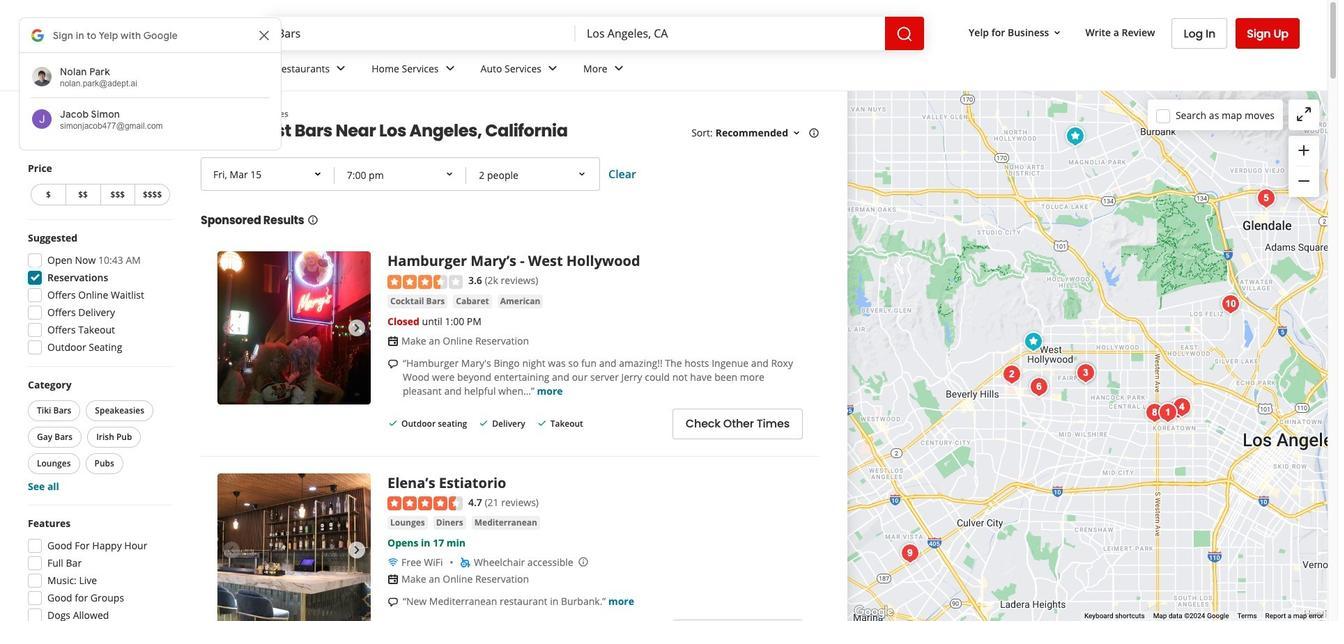 Task type: vqa. For each thing, say whether or not it's contained in the screenshot.
Mexican
no



Task type: locate. For each thing, give the bounding box(es) containing it.
16 speech v2 image
[[387, 359, 399, 370], [387, 597, 399, 608]]

1 next image from the top
[[348, 320, 365, 337]]

2 next image from the top
[[348, 542, 365, 559]]

16 reservation v2 image
[[387, 336, 399, 347], [387, 574, 399, 585]]

google image
[[851, 603, 897, 622]]

16 reservation v2 image down 3.6 star rating image on the top left of the page
[[387, 336, 399, 347]]

None search field
[[266, 17, 924, 50]]

Select a date text field
[[202, 159, 334, 190]]

0 vertical spatial 16 speech v2 image
[[387, 359, 399, 370]]

1 vertical spatial slideshow element
[[217, 474, 371, 622]]

16 info v2 image
[[808, 128, 820, 139], [307, 215, 318, 226]]

0 vertical spatial slideshow element
[[217, 252, 371, 405]]

1 none field from the left
[[266, 17, 576, 50]]

expand map image
[[1296, 106, 1312, 123]]

zoom in image
[[1296, 142, 1312, 159]]

0 vertical spatial 16 reservation v2 image
[[387, 336, 399, 347]]

16 speech v2 image up 16 checkmark v2 image
[[387, 359, 399, 370]]

1 vertical spatial 16 reservation v2 image
[[387, 574, 399, 585]]

16 speech v2 image down 16 free wifi v2 image
[[387, 597, 399, 608]]

1 vertical spatial 16 speech v2 image
[[387, 597, 399, 608]]

16 info v2 image right 16 chevron down v2 image
[[808, 128, 820, 139]]

Time field
[[336, 161, 465, 191]]

1 vertical spatial 16 info v2 image
[[307, 215, 318, 226]]

next image for 4.7 star rating image
[[348, 542, 365, 559]]

things to do, nail salons, plumbers search field
[[266, 17, 576, 50]]

16 speech v2 image for slideshow element related to 3.6 star rating image on the top left of the page
[[387, 359, 399, 370]]

2 16 checkmark v2 image from the left
[[536, 418, 547, 429]]

rasselbock kitchen & beer garden los angeles image
[[896, 540, 924, 568]]

group
[[1289, 136, 1319, 197], [28, 162, 173, 208], [24, 231, 173, 359], [25, 378, 173, 494], [24, 517, 173, 622]]

1 horizontal spatial 16 checkmark v2 image
[[536, 418, 547, 429]]

16 reservation v2 image down 16 free wifi v2 image
[[387, 574, 399, 585]]

chess park lounge image
[[1252, 184, 1280, 212]]

16 wheelchair v2 image
[[460, 558, 471, 569]]

next image
[[348, 320, 365, 337], [348, 542, 365, 559]]

business categories element
[[264, 50, 1300, 91]]

24 chevron down v2 image
[[333, 60, 349, 77], [442, 60, 458, 77], [544, 60, 561, 77], [610, 60, 627, 77]]

4 24 chevron down v2 image from the left
[[610, 60, 627, 77]]

0 vertical spatial 16 info v2 image
[[808, 128, 820, 139]]

el carmen image
[[1025, 373, 1053, 401]]

2 slideshow element from the top
[[217, 474, 371, 622]]

Cover field
[[468, 161, 597, 191]]

1 24 chevron down v2 image from the left
[[333, 60, 349, 77]]

16 checkmark v2 image
[[478, 418, 489, 429], [536, 418, 547, 429]]

0 horizontal spatial 16 checkmark v2 image
[[478, 418, 489, 429]]

0 vertical spatial next image
[[348, 320, 365, 337]]

1 vertical spatial next image
[[348, 542, 365, 559]]

info icon image
[[578, 557, 589, 568], [578, 557, 589, 568]]

seoul salon restaurant & bar image
[[1154, 399, 1182, 427]]

1 16 speech v2 image from the top
[[387, 359, 399, 370]]

2 24 chevron down v2 image from the left
[[442, 60, 458, 77]]

2 none field from the left
[[576, 17, 885, 50]]

None field
[[266, 17, 576, 50], [576, 17, 885, 50]]

1 slideshow element from the top
[[217, 252, 371, 405]]

map region
[[847, 91, 1328, 622]]

address, neighborhood, city, state or zip search field
[[576, 17, 885, 50]]

16 free wifi v2 image
[[387, 558, 399, 569]]

wirtshaus image
[[1071, 359, 1099, 387], [1071, 359, 1099, 387]]

2 16 speech v2 image from the top
[[387, 597, 399, 608]]

16 info v2 image down select a date text field
[[307, 215, 318, 226]]

mi corazon image
[[1216, 290, 1244, 318]]

slideshow element
[[217, 252, 371, 405], [217, 474, 371, 622]]

none field things to do, nail salons, plumbers
[[266, 17, 576, 50]]

previous image
[[223, 320, 240, 337]]



Task type: describe. For each thing, give the bounding box(es) containing it.
none field address, neighborhood, city, state or zip
[[576, 17, 885, 50]]

escala image
[[1168, 393, 1196, 421]]

16 speech v2 image for 4.7 star rating image slideshow element
[[387, 597, 399, 608]]

1 horizontal spatial 16 info v2 image
[[808, 128, 820, 139]]

3 24 chevron down v2 image from the left
[[544, 60, 561, 77]]

4.7 star rating image
[[387, 497, 463, 511]]

m grill image
[[1140, 399, 1168, 427]]

search image
[[896, 26, 913, 42]]

granville image
[[998, 361, 1025, 389]]

3.6 star rating image
[[387, 275, 463, 289]]

1 16 reservation v2 image from the top
[[387, 336, 399, 347]]

elena's estiatorio image
[[1061, 122, 1089, 150]]

1 16 checkmark v2 image from the left
[[478, 418, 489, 429]]

2 16 reservation v2 image from the top
[[387, 574, 399, 585]]

16 checkmark v2 image
[[387, 418, 399, 429]]

slideshow element for 3.6 star rating image on the top left of the page
[[217, 252, 371, 405]]

slideshow element for 4.7 star rating image
[[217, 474, 371, 622]]

16 chevron down v2 image
[[1052, 27, 1063, 38]]

next image for 3.6 star rating image on the top left of the page
[[348, 320, 365, 337]]

juliana los angeles image
[[1164, 395, 1192, 423]]

0 horizontal spatial 16 info v2 image
[[307, 215, 318, 226]]

zoom out image
[[1296, 173, 1312, 190]]

previous image
[[223, 542, 240, 559]]

hamburger mary's - west hollywood image
[[1019, 328, 1047, 356]]

16 chevron down v2 image
[[791, 128, 802, 139]]



